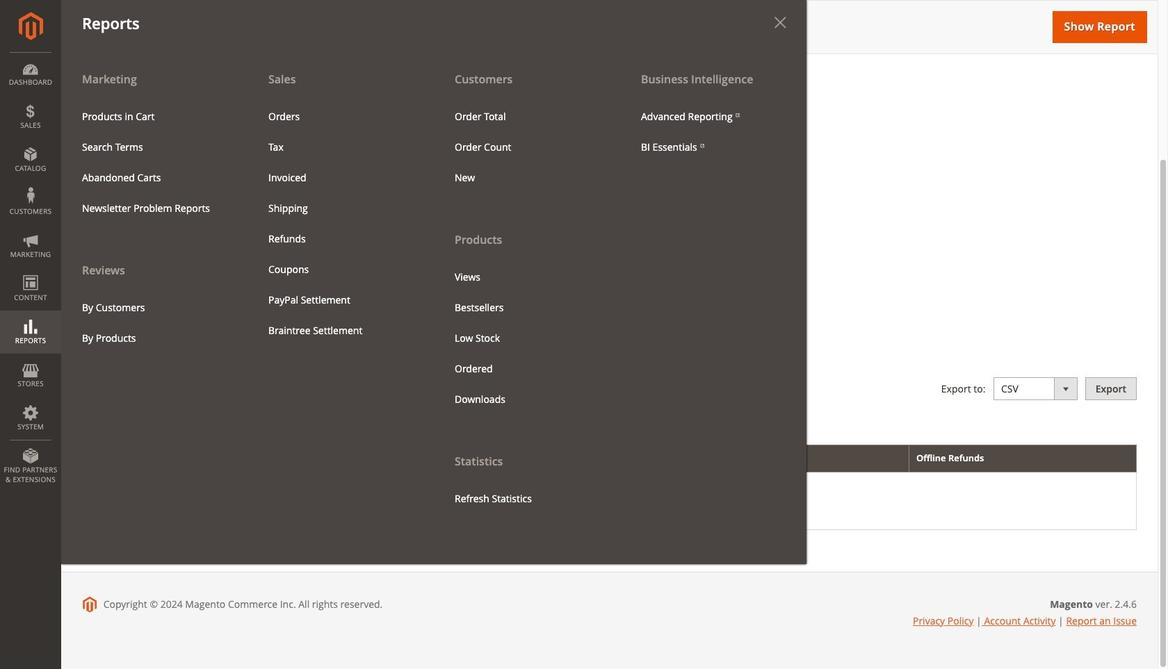 Task type: locate. For each thing, give the bounding box(es) containing it.
None text field
[[351, 184, 455, 207], [351, 228, 455, 251], [351, 184, 455, 207], [351, 228, 455, 251]]

magento admin panel image
[[18, 12, 43, 40]]

menu bar
[[0, 0, 807, 565]]

menu
[[61, 64, 807, 565], [61, 64, 248, 354], [434, 64, 620, 514], [72, 101, 237, 224], [258, 101, 424, 346], [444, 101, 610, 193], [631, 101, 796, 163], [444, 262, 610, 415], [72, 292, 237, 354]]



